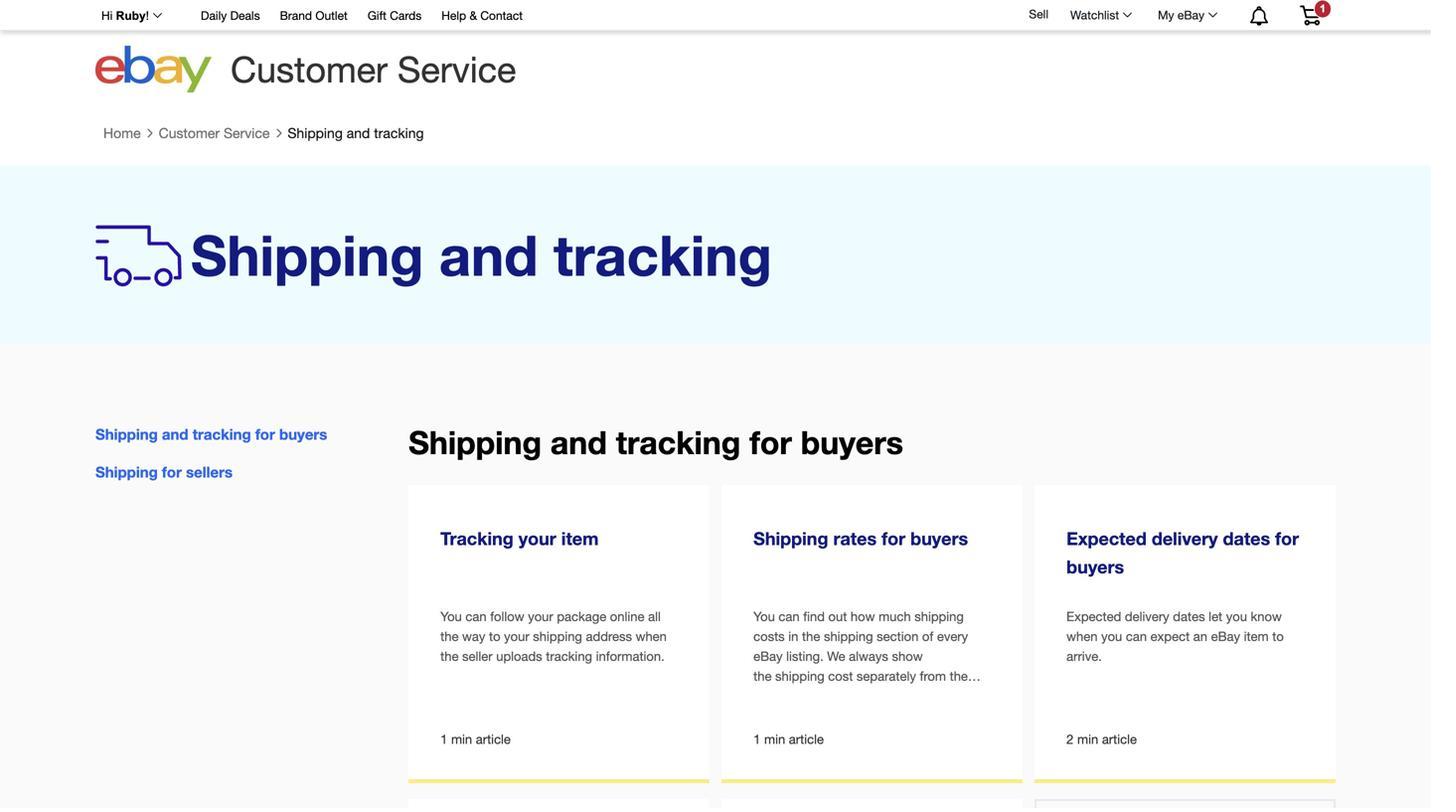 Task type: describe. For each thing, give the bounding box(es) containing it.
service inside the customer service banner
[[398, 48, 516, 90]]

2 horizontal spatial shipping
[[915, 609, 964, 624]]

shipping inside you can follow your package online all the way to your shipping address when the seller uploads tracking information.
[[533, 629, 583, 644]]

to inside expected delivery dates let you know when you can expect an ebay item to arrive.
[[1273, 629, 1284, 644]]

help & contact
[[442, 8, 523, 22]]

find
[[804, 609, 825, 624]]

watchlist
[[1071, 8, 1120, 22]]

1 min article for shipping rates for buyers
[[754, 732, 824, 747]]

information.
[[596, 649, 665, 664]]

arrive.
[[1067, 649, 1102, 664]]

address
[[586, 629, 632, 644]]

listing.
[[787, 649, 824, 664]]

seller
[[462, 649, 493, 664]]

all
[[648, 609, 661, 624]]

out
[[829, 609, 847, 624]]

expect
[[1151, 629, 1190, 644]]

&
[[470, 8, 477, 22]]

brand
[[280, 8, 312, 22]]

dates for let
[[1174, 609, 1206, 624]]

tracking inside you can follow your package online all the way to your shipping address when the seller uploads tracking information.
[[546, 649, 593, 664]]

daily deals
[[201, 8, 260, 22]]

you right the before
[[956, 708, 977, 724]]

shipping and tracking for buyers link
[[95, 426, 327, 444]]

the inside you can find out how much shipping costs in the shipping section of every ebay listing. we always show the shipping cost separately from the item cost so you can see exactly how much you'll pay for delivery before you go to checkout.
[[802, 629, 821, 644]]

brand outlet link
[[280, 5, 348, 27]]

before
[[916, 708, 953, 724]]

1 horizontal spatial much
[[879, 609, 911, 624]]

min for expected delivery dates for buyers
[[1078, 732, 1099, 747]]

you for shipping rates for buyers
[[754, 609, 775, 624]]

gift cards
[[368, 8, 422, 22]]

customer service link
[[159, 125, 270, 142]]

customer inside shipping and tracking main content
[[159, 125, 220, 141]]

account navigation
[[90, 0, 1336, 31]]

home
[[103, 125, 141, 141]]

to inside you can follow your package online all the way to your shipping address when the seller uploads tracking information.
[[489, 629, 501, 644]]

rates
[[834, 528, 877, 550]]

shipping and tracking main content
[[0, 115, 1432, 808]]

always
[[849, 649, 889, 664]]

from the
[[920, 669, 968, 684]]

1 link
[[1289, 0, 1333, 29]]

help & contact link
[[442, 5, 523, 27]]

tracking
[[441, 528, 514, 550]]

0 horizontal spatial how
[[851, 609, 875, 624]]

deals
[[230, 8, 260, 22]]

item inside you can find out how much shipping costs in the shipping section of every ebay listing. we always show the shipping cost separately from the item cost so you can see exactly how much you'll pay for delivery before you go to checkout.
[[754, 688, 779, 704]]

the shipping
[[754, 669, 825, 684]]

help
[[442, 8, 466, 22]]

you can follow your package online all the way to your shipping address when the seller uploads tracking information.
[[441, 609, 667, 664]]

cards
[[390, 8, 422, 22]]

brand outlet
[[280, 8, 348, 22]]

you right so
[[828, 688, 849, 704]]

delivery for you
[[1125, 609, 1170, 624]]

2
[[1067, 732, 1074, 747]]

you'll pay
[[790, 708, 845, 724]]

show
[[892, 649, 923, 664]]

shipping and tracking link
[[288, 125, 424, 142]]

separately
[[857, 669, 917, 684]]

to inside you can find out how much shipping costs in the shipping section of every ebay listing. we always show the shipping cost separately from the item cost so you can see exactly how much you'll pay for delivery before you go to checkout.
[[772, 728, 784, 744]]

sell
[[1030, 7, 1049, 21]]

can inside expected delivery dates let you know when you can expect an ebay item to arrive.
[[1126, 629, 1147, 644]]

1 min article for tracking your item
[[441, 732, 511, 747]]

article for expected delivery dates for buyers
[[1102, 732, 1137, 747]]

checkout.
[[787, 728, 844, 744]]

you can find out how much shipping costs in the shipping section of every ebay listing. we always show the shipping cost separately from the item cost so you can see exactly how much you'll pay for delivery before you go to checkout.
[[754, 609, 977, 744]]

you right the let
[[1227, 609, 1248, 624]]

for inside you can find out how much shipping costs in the shipping section of every ebay listing. we always show the shipping cost separately from the item cost so you can see exactly how much you'll pay for delivery before you go to checkout.
[[848, 708, 864, 724]]

1 for tracking your item
[[441, 732, 448, 747]]

home link
[[103, 125, 141, 142]]

contact
[[481, 8, 523, 22]]

sellers
[[186, 464, 233, 481]]

expected delivery dates for buyers
[[1067, 528, 1300, 577]]

delivery inside you can find out how much shipping costs in the shipping section of every ebay listing. we always show the shipping cost separately from the item cost so you can see exactly how much you'll pay for delivery before you go to checkout.
[[868, 708, 912, 724]]

customer service inside banner
[[231, 48, 516, 90]]

online
[[610, 609, 645, 624]]



Task type: vqa. For each thing, say whether or not it's contained in the screenshot.
see exactly
yes



Task type: locate. For each thing, give the bounding box(es) containing it.
min left the checkout.
[[765, 732, 786, 747]]

can left expect
[[1126, 629, 1147, 644]]

min right 2
[[1078, 732, 1099, 747]]

3 article from the left
[[1102, 732, 1137, 747]]

shipping down the out
[[824, 629, 874, 644]]

much up section
[[879, 609, 911, 624]]

1 vertical spatial ebay
[[1212, 629, 1241, 644]]

1 expected from the top
[[1067, 528, 1147, 550]]

when
[[636, 629, 667, 644], [1067, 629, 1098, 644]]

1 inside 1 link
[[1320, 2, 1326, 15]]

shipping and tracking
[[288, 125, 424, 141], [191, 222, 772, 288]]

1 horizontal spatial customer
[[231, 48, 388, 90]]

1 vertical spatial your
[[528, 609, 554, 624]]

gift cards link
[[368, 5, 422, 27]]

to
[[489, 629, 501, 644], [1273, 629, 1284, 644], [772, 728, 784, 744]]

0 vertical spatial cost
[[829, 669, 853, 684]]

customer service down gift at the top left
[[231, 48, 516, 90]]

delivery up expect
[[1125, 609, 1170, 624]]

min
[[451, 732, 472, 747], [765, 732, 786, 747], [1078, 732, 1099, 747]]

1 horizontal spatial to
[[772, 728, 784, 744]]

to right way
[[489, 629, 501, 644]]

1 vertical spatial item
[[1244, 629, 1269, 644]]

1 horizontal spatial you
[[754, 609, 775, 624]]

2 min from the left
[[765, 732, 786, 747]]

hi
[[101, 9, 113, 22]]

dates
[[1223, 528, 1271, 550], [1174, 609, 1206, 624]]

buyers
[[801, 424, 904, 461], [279, 426, 327, 444], [911, 528, 969, 550], [1067, 556, 1125, 577]]

0 vertical spatial much
[[879, 609, 911, 624]]

1 horizontal spatial article
[[789, 732, 824, 747]]

go
[[754, 728, 769, 744]]

0 horizontal spatial article
[[476, 732, 511, 747]]

0 horizontal spatial min
[[451, 732, 472, 747]]

buyers inside expected delivery dates for buyers
[[1067, 556, 1125, 577]]

let
[[1209, 609, 1223, 624]]

1 horizontal spatial how
[[946, 688, 970, 704]]

to right go
[[772, 728, 784, 744]]

you
[[1227, 609, 1248, 624], [1102, 629, 1123, 644], [828, 688, 849, 704], [956, 708, 977, 724]]

0 vertical spatial service
[[398, 48, 516, 90]]

delivery down see exactly
[[868, 708, 912, 724]]

0 horizontal spatial cost
[[782, 688, 807, 704]]

daily
[[201, 8, 227, 22]]

1 you from the left
[[441, 609, 462, 624]]

you up the costs in
[[754, 609, 775, 624]]

and
[[347, 125, 370, 141], [439, 222, 538, 288], [551, 424, 607, 461], [162, 426, 189, 444]]

3 min from the left
[[1078, 732, 1099, 747]]

customer
[[231, 48, 388, 90], [159, 125, 220, 141]]

1 horizontal spatial dates
[[1223, 528, 1271, 550]]

1 min article down seller
[[441, 732, 511, 747]]

1 horizontal spatial cost
[[829, 669, 853, 684]]

1 horizontal spatial min
[[765, 732, 786, 747]]

expected inside expected delivery dates for buyers
[[1067, 528, 1147, 550]]

2 horizontal spatial article
[[1102, 732, 1137, 747]]

when up arrive.
[[1067, 629, 1098, 644]]

my
[[1158, 8, 1175, 22]]

1 vertical spatial delivery
[[1125, 609, 1170, 624]]

shipping for sellers link
[[95, 464, 233, 481]]

1 vertical spatial customer
[[159, 125, 220, 141]]

how
[[851, 609, 875, 624], [946, 688, 970, 704]]

way
[[462, 629, 486, 644]]

ebay down the let
[[1212, 629, 1241, 644]]

0 vertical spatial expected
[[1067, 528, 1147, 550]]

1 when from the left
[[636, 629, 667, 644]]

your right 'tracking'
[[519, 528, 557, 550]]

shipping and tracking for buyers
[[409, 424, 904, 461], [95, 426, 327, 444]]

1 horizontal spatial item
[[754, 688, 779, 704]]

every
[[937, 629, 969, 644]]

customer service
[[231, 48, 516, 90], [159, 125, 270, 141]]

shipping rates for buyers
[[754, 528, 969, 550]]

the left seller
[[441, 649, 459, 664]]

of
[[923, 629, 934, 644]]

0 horizontal spatial shipping and tracking for buyers
[[95, 426, 327, 444]]

section
[[877, 629, 919, 644]]

1 article from the left
[[476, 732, 511, 747]]

when inside you can follow your package online all the way to your shipping address when the seller uploads tracking information.
[[636, 629, 667, 644]]

0 vertical spatial item
[[562, 528, 599, 550]]

how down from the
[[946, 688, 970, 704]]

item
[[562, 528, 599, 550], [1244, 629, 1269, 644], [754, 688, 779, 704]]

can
[[466, 609, 487, 624], [779, 609, 800, 624], [1126, 629, 1147, 644], [853, 688, 874, 704]]

dates for for
[[1223, 528, 1271, 550]]

item up the package
[[562, 528, 599, 550]]

customer service inside shipping and tracking main content
[[159, 125, 270, 141]]

expected delivery dates let you know when you can expect an ebay item to arrive.
[[1067, 609, 1284, 664]]

0 horizontal spatial customer
[[159, 125, 220, 141]]

shipping
[[288, 125, 343, 141], [191, 222, 424, 288], [409, 424, 542, 461], [95, 426, 158, 444], [95, 464, 158, 481], [754, 528, 829, 550]]

1 for shipping rates for buyers
[[754, 732, 761, 747]]

how right the out
[[851, 609, 875, 624]]

package
[[557, 609, 607, 624]]

2 min article
[[1067, 732, 1137, 747]]

can down "separately"
[[853, 688, 874, 704]]

to down "know"
[[1273, 629, 1284, 644]]

see exactly
[[878, 688, 942, 704]]

daily deals link
[[201, 5, 260, 27]]

expected for expected delivery dates for buyers
[[1067, 528, 1147, 550]]

1 min article
[[441, 732, 511, 747], [754, 732, 824, 747]]

can inside you can follow your package online all the way to your shipping address when the seller uploads tracking information.
[[466, 609, 487, 624]]

0 vertical spatial ebay
[[1178, 8, 1205, 22]]

2 when from the left
[[1067, 629, 1098, 644]]

delivery up the let
[[1152, 528, 1218, 550]]

customer inside banner
[[231, 48, 388, 90]]

min down seller
[[451, 732, 472, 747]]

0 horizontal spatial 1
[[441, 732, 448, 747]]

the
[[441, 629, 459, 644], [802, 629, 821, 644], [441, 649, 459, 664]]

expected inside expected delivery dates let you know when you can expect an ebay item to arrive.
[[1067, 609, 1122, 624]]

1 horizontal spatial shipping and tracking for buyers
[[409, 424, 904, 461]]

0 horizontal spatial shipping
[[533, 629, 583, 644]]

1 horizontal spatial 1
[[754, 732, 761, 747]]

1 vertical spatial how
[[946, 688, 970, 704]]

0 vertical spatial customer
[[231, 48, 388, 90]]

1 horizontal spatial when
[[1067, 629, 1098, 644]]

tracking your item
[[441, 528, 599, 550]]

0 horizontal spatial service
[[224, 125, 270, 141]]

hi ruby !
[[101, 9, 149, 22]]

much up go
[[754, 708, 786, 724]]

your up uploads on the left of the page
[[504, 629, 530, 644]]

for
[[750, 424, 792, 461], [255, 426, 275, 444], [162, 464, 182, 481], [882, 528, 906, 550], [1276, 528, 1300, 550], [848, 708, 864, 724]]

dates inside expected delivery dates for buyers
[[1223, 528, 1271, 550]]

outlet
[[316, 8, 348, 22]]

you inside you can follow your package online all the way to your shipping address when the seller uploads tracking information.
[[441, 609, 462, 624]]

1 vertical spatial much
[[754, 708, 786, 724]]

2 you from the left
[[754, 609, 775, 624]]

article for shipping rates for buyers
[[789, 732, 824, 747]]

0 vertical spatial delivery
[[1152, 528, 1218, 550]]

shipping down the package
[[533, 629, 583, 644]]

0 vertical spatial how
[[851, 609, 875, 624]]

1 1 min article from the left
[[441, 732, 511, 747]]

cost
[[829, 669, 853, 684], [782, 688, 807, 704]]

min for tracking your item
[[451, 732, 472, 747]]

2 expected from the top
[[1067, 609, 1122, 624]]

0 horizontal spatial dates
[[1174, 609, 1206, 624]]

the left way
[[441, 629, 459, 644]]

ebay inside expected delivery dates let you know when you can expect an ebay item to arrive.
[[1212, 629, 1241, 644]]

your right follow
[[528, 609, 554, 624]]

article right 2
[[1102, 732, 1137, 747]]

customer service banner
[[90, 0, 1336, 99]]

when inside expected delivery dates let you know when you can expect an ebay item to arrive.
[[1067, 629, 1098, 644]]

you for tracking your item
[[441, 609, 462, 624]]

2 vertical spatial your
[[504, 629, 530, 644]]

1 vertical spatial cost
[[782, 688, 807, 704]]

2 article from the left
[[789, 732, 824, 747]]

cost down the shipping
[[782, 688, 807, 704]]

you left follow
[[441, 609, 462, 624]]

2 horizontal spatial ebay
[[1212, 629, 1241, 644]]

customer right home
[[159, 125, 220, 141]]

the down find
[[802, 629, 821, 644]]

1 horizontal spatial shipping
[[824, 629, 874, 644]]

2 vertical spatial ebay
[[754, 649, 783, 664]]

dates up "know"
[[1223, 528, 1271, 550]]

0 vertical spatial dates
[[1223, 528, 1271, 550]]

item down "know"
[[1244, 629, 1269, 644]]

and inside shipping and tracking link
[[347, 125, 370, 141]]

customer service right home
[[159, 125, 270, 141]]

delivery inside expected delivery dates let you know when you can expect an ebay item to arrive.
[[1125, 609, 1170, 624]]

costs in
[[754, 629, 799, 644]]

2 horizontal spatial item
[[1244, 629, 1269, 644]]

0 vertical spatial shipping and tracking
[[288, 125, 424, 141]]

1 vertical spatial shipping and tracking
[[191, 222, 772, 288]]

ebay inside my ebay link
[[1178, 8, 1205, 22]]

2 1 min article from the left
[[754, 732, 824, 747]]

0 vertical spatial customer service
[[231, 48, 516, 90]]

1 vertical spatial dates
[[1174, 609, 1206, 624]]

2 horizontal spatial to
[[1273, 629, 1284, 644]]

delivery
[[1152, 528, 1218, 550], [1125, 609, 1170, 624], [868, 708, 912, 724]]

gift
[[368, 8, 387, 22]]

your
[[519, 528, 557, 550], [528, 609, 554, 624], [504, 629, 530, 644]]

when down all
[[636, 629, 667, 644]]

you inside you can find out how much shipping costs in the shipping section of every ebay listing. we always show the shipping cost separately from the item cost so you can see exactly how much you'll pay for delivery before you go to checkout.
[[754, 609, 775, 624]]

an
[[1194, 629, 1208, 644]]

article down you'll pay on the bottom right of the page
[[789, 732, 824, 747]]

0 horizontal spatial you
[[441, 609, 462, 624]]

article
[[476, 732, 511, 747], [789, 732, 824, 747], [1102, 732, 1137, 747]]

expected for expected delivery dates let you know when you can expect an ebay item to arrive.
[[1067, 609, 1122, 624]]

0 horizontal spatial when
[[636, 629, 667, 644]]

shipping for sellers
[[95, 464, 233, 481]]

for inside expected delivery dates for buyers
[[1276, 528, 1300, 550]]

sell link
[[1021, 7, 1058, 21]]

can up the costs in
[[779, 609, 800, 624]]

delivery inside expected delivery dates for buyers
[[1152, 528, 1218, 550]]

1 horizontal spatial ebay
[[1178, 8, 1205, 22]]

customer down brand outlet link
[[231, 48, 388, 90]]

1 vertical spatial expected
[[1067, 609, 1122, 624]]

uploads
[[496, 649, 543, 664]]

watchlist link
[[1060, 3, 1142, 27]]

2 horizontal spatial min
[[1078, 732, 1099, 747]]

1 horizontal spatial 1 min article
[[754, 732, 824, 747]]

ebay inside you can find out how much shipping costs in the shipping section of every ebay listing. we always show the shipping cost separately from the item cost so you can see exactly how much you'll pay for delivery before you go to checkout.
[[754, 649, 783, 664]]

you
[[441, 609, 462, 624], [754, 609, 775, 624]]

my ebay link
[[1148, 3, 1227, 27]]

0 horizontal spatial to
[[489, 629, 501, 644]]

1 vertical spatial customer service
[[159, 125, 270, 141]]

1 min article down you'll pay on the bottom right of the page
[[754, 732, 824, 747]]

dates up an
[[1174, 609, 1206, 624]]

know
[[1251, 609, 1282, 624]]

2 vertical spatial delivery
[[868, 708, 912, 724]]

cost down the we
[[829, 669, 853, 684]]

much
[[879, 609, 911, 624], [754, 708, 786, 724]]

0 horizontal spatial 1 min article
[[441, 732, 511, 747]]

!
[[146, 9, 149, 22]]

we
[[828, 649, 846, 664]]

ebay down the costs in
[[754, 649, 783, 664]]

2 horizontal spatial 1
[[1320, 2, 1326, 15]]

min for shipping rates for buyers
[[765, 732, 786, 747]]

dates inside expected delivery dates let you know when you can expect an ebay item to arrive.
[[1174, 609, 1206, 624]]

0 horizontal spatial much
[[754, 708, 786, 724]]

you up arrive.
[[1102, 629, 1123, 644]]

0 horizontal spatial item
[[562, 528, 599, 550]]

item down the shipping
[[754, 688, 779, 704]]

delivery for buyers
[[1152, 528, 1218, 550]]

ruby
[[116, 9, 146, 22]]

1 vertical spatial service
[[224, 125, 270, 141]]

1 min from the left
[[451, 732, 472, 747]]

can up way
[[466, 609, 487, 624]]

follow
[[490, 609, 525, 624]]

1 horizontal spatial service
[[398, 48, 516, 90]]

0 horizontal spatial ebay
[[754, 649, 783, 664]]

shipping up of
[[915, 609, 964, 624]]

my ebay
[[1158, 8, 1205, 22]]

1
[[1320, 2, 1326, 15], [441, 732, 448, 747], [754, 732, 761, 747]]

ebay right my
[[1178, 8, 1205, 22]]

ebay
[[1178, 8, 1205, 22], [1212, 629, 1241, 644], [754, 649, 783, 664]]

2 vertical spatial item
[[754, 688, 779, 704]]

article for tracking your item
[[476, 732, 511, 747]]

item inside expected delivery dates let you know when you can expect an ebay item to arrive.
[[1244, 629, 1269, 644]]

0 vertical spatial your
[[519, 528, 557, 550]]

service inside customer service link
[[224, 125, 270, 141]]

so
[[811, 688, 825, 704]]

article down seller
[[476, 732, 511, 747]]

service
[[398, 48, 516, 90], [224, 125, 270, 141]]



